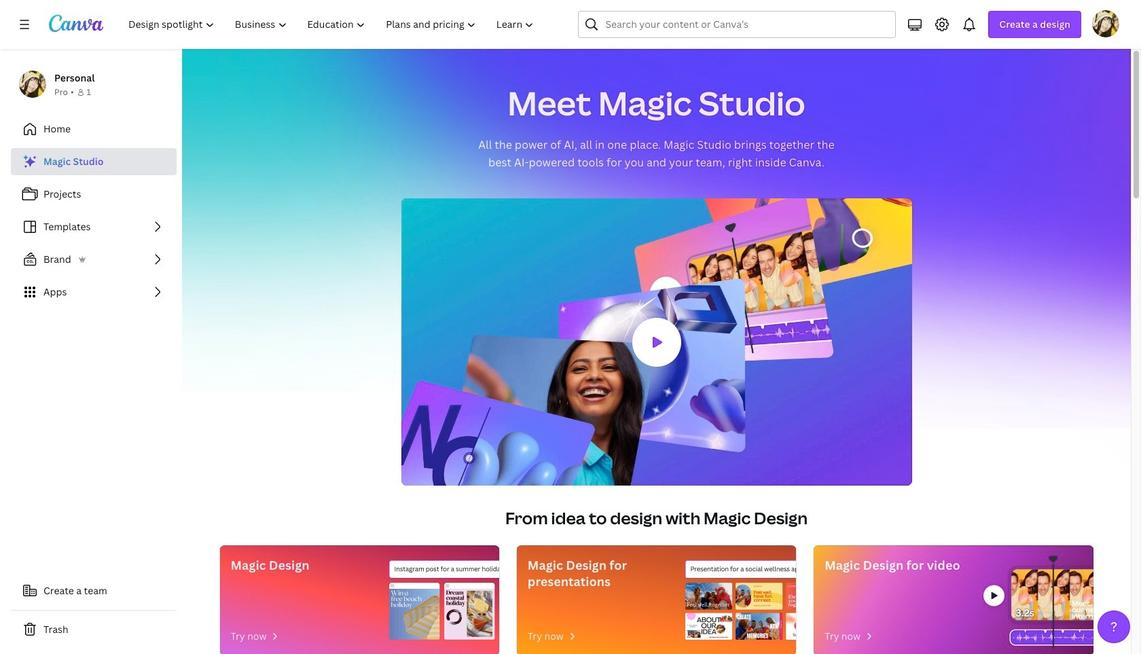 Task type: vqa. For each thing, say whether or not it's contained in the screenshot.
Solution associated with Solution 2
no



Task type: describe. For each thing, give the bounding box(es) containing it.
stephanie aranda image
[[1092, 10, 1120, 37]]

top level navigation element
[[120, 11, 546, 38]]



Task type: locate. For each thing, give the bounding box(es) containing it.
list
[[11, 148, 177, 306]]

Search search field
[[606, 12, 869, 37]]

None search field
[[578, 11, 896, 38]]



